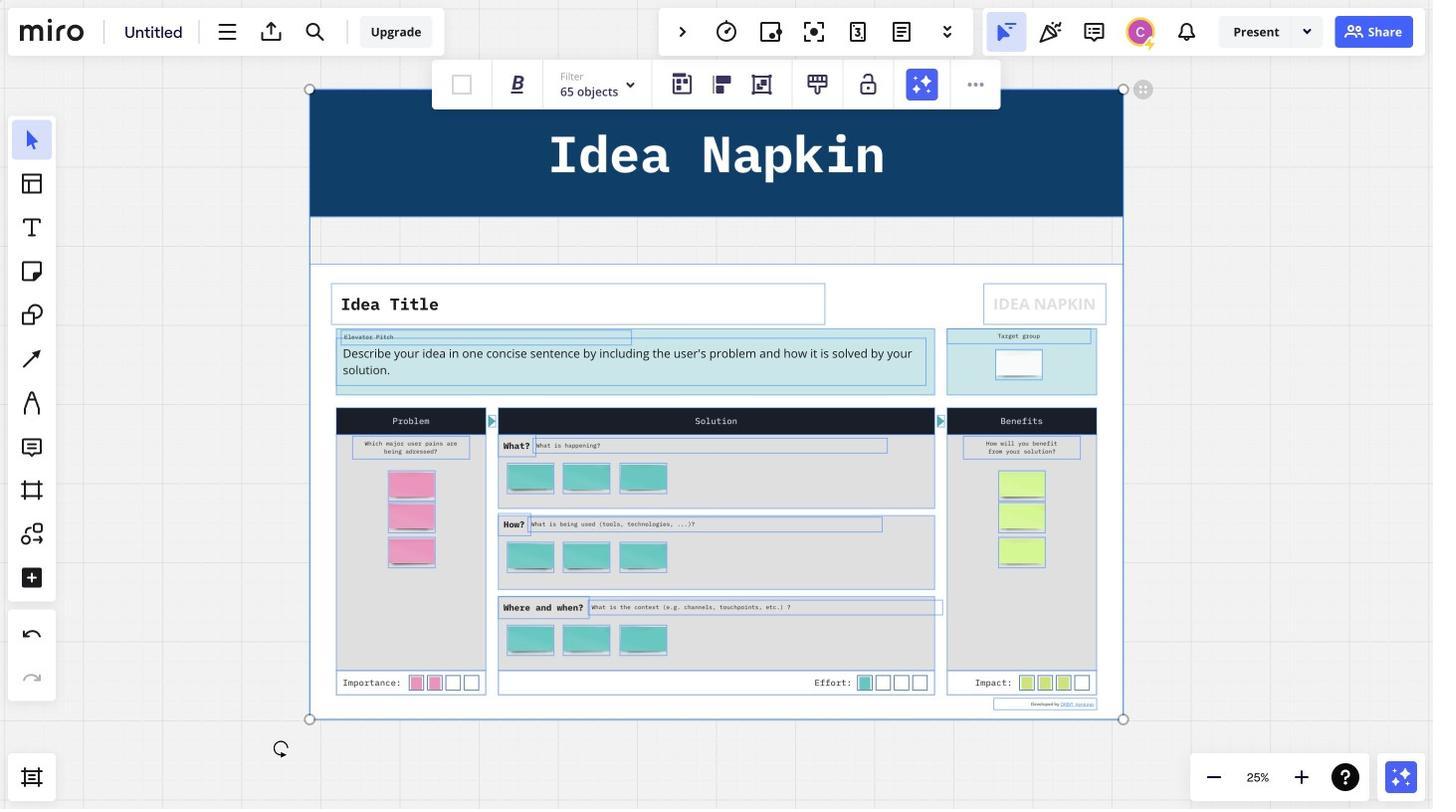 Task type: describe. For each thing, give the bounding box(es) containing it.
context menu toolbar
[[432, 60, 1001, 110]]

img image
[[619, 73, 643, 97]]

export this board image
[[259, 20, 283, 44]]

feed image
[[1175, 20, 1199, 44]]

hide apps image
[[671, 20, 695, 44]]

creation toolbar
[[8, 64, 56, 754]]

collaboration toolbar
[[659, 8, 974, 56]]

communication toolbar
[[983, 8, 1426, 56]]



Task type: vqa. For each thing, say whether or not it's contained in the screenshot.
button
no



Task type: locate. For each thing, give the bounding box(es) containing it.
hide collaborators' cursors image
[[995, 20, 1019, 44]]

spagx image
[[1343, 20, 1367, 44], [1300, 23, 1316, 39], [1142, 36, 1158, 52], [670, 73, 694, 97], [752, 75, 772, 95], [713, 76, 731, 94]]

main menu image
[[216, 20, 240, 44]]

reactions image
[[1039, 20, 1063, 44]]

open frames image
[[20, 766, 44, 789]]

spagx image
[[450, 73, 474, 97], [857, 73, 880, 97], [511, 76, 524, 94], [968, 77, 984, 93]]

board toolbar
[[8, 8, 444, 56]]

comment image
[[1083, 20, 1107, 44]]

search image
[[303, 20, 327, 44]]



